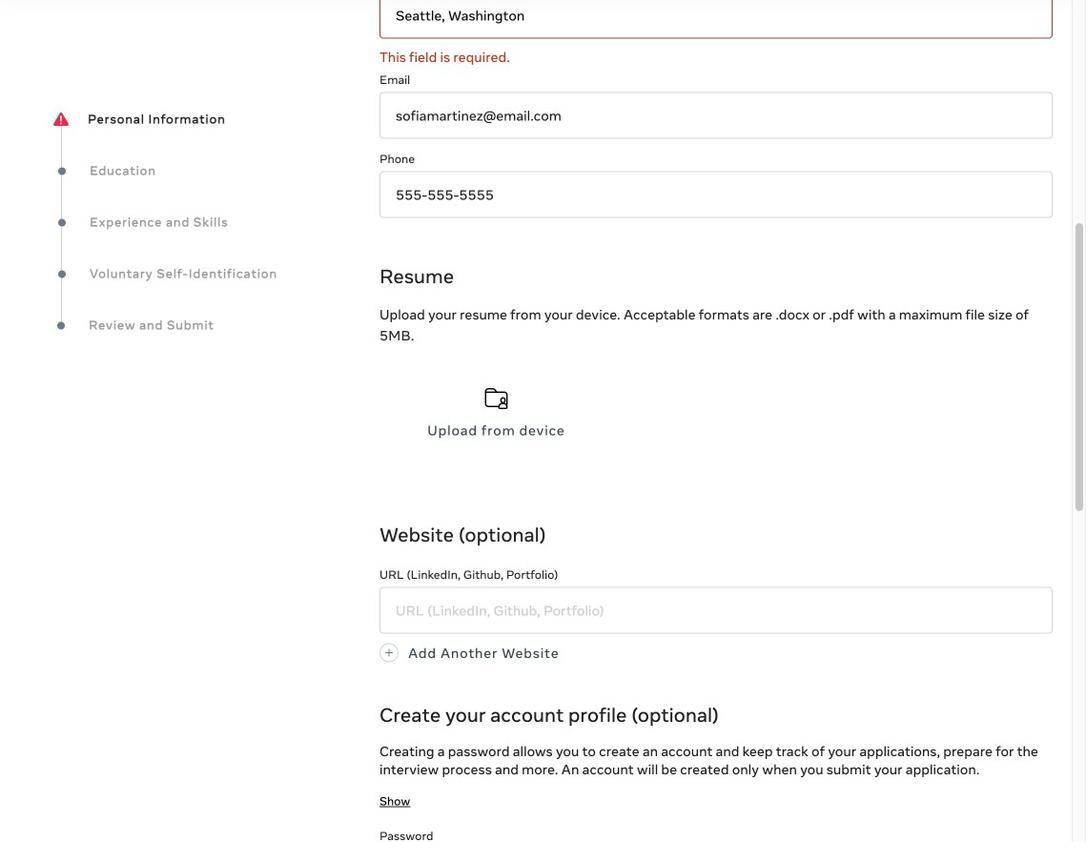 Task type: describe. For each thing, give the bounding box(es) containing it.
Email text field
[[380, 92, 1053, 139]]

URL (LinkedIn, Github, Portfolio) text field
[[380, 587, 1053, 634]]



Task type: vqa. For each thing, say whether or not it's contained in the screenshot.
the Full Name text box
no



Task type: locate. For each thing, give the bounding box(es) containing it.
Location text field
[[380, 0, 1053, 39]]

Phone text field
[[380, 171, 1053, 218]]



